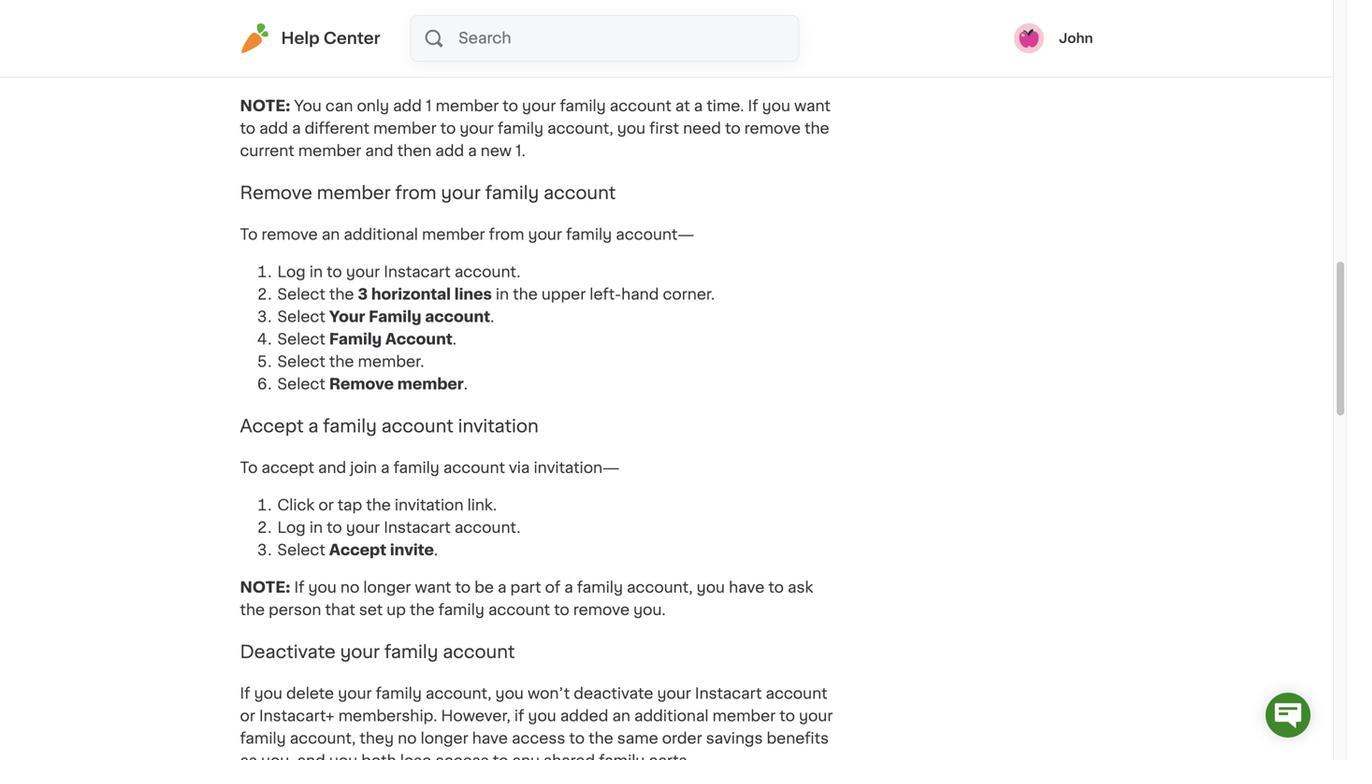 Task type: vqa. For each thing, say whether or not it's contained in the screenshot.


Task type: locate. For each thing, give the bounding box(es) containing it.
2 horizontal spatial remove
[[745, 121, 801, 136]]

1 vertical spatial to
[[240, 461, 258, 476]]

member inside log in to your instacart account. select the 3 horizontal lines in the upper left-hand corner. select your family account . select family account . select the member. select remove member .
[[397, 377, 464, 392]]

an up "your"
[[322, 227, 340, 242]]

. inside select start a family account . enter the additional member's contact information and email them, or copy the link and share it with them.
[[507, 16, 511, 31]]

have inside if you no longer want to be a part of a family account, you have to ask the person that set up the family account to remove you.
[[729, 581, 765, 596]]

1 vertical spatial additional
[[344, 227, 418, 242]]

information
[[570, 39, 657, 54]]

account, up however,
[[426, 687, 492, 702]]

0 horizontal spatial add
[[259, 121, 288, 136]]

have down however,
[[472, 732, 508, 747]]

0 vertical spatial if
[[748, 99, 758, 114]]

0 horizontal spatial access
[[435, 754, 489, 761]]

account inside log in to your instacart account. select the 3 horizontal lines in the upper left-hand corner. select your family account . select family account . select the member. select remove member .
[[425, 310, 490, 325]]

remove
[[745, 121, 801, 136], [262, 227, 318, 242], [573, 603, 630, 618]]

instacart inside click or tap the invitation link. log in to your instacart account. select accept invite .
[[384, 521, 451, 536]]

0 vertical spatial invitation
[[458, 418, 539, 435]]

if
[[515, 709, 524, 724]]

shared
[[544, 754, 595, 761]]

add
[[393, 99, 422, 114], [259, 121, 288, 136], [435, 144, 464, 159]]

remove left the you.
[[573, 603, 630, 618]]

to remove an additional member from your family account—
[[240, 227, 695, 242]]

0 horizontal spatial from
[[395, 184, 437, 201]]

1.
[[516, 144, 526, 159]]

7 select from the top
[[277, 543, 325, 558]]

6 select from the top
[[277, 377, 325, 392]]

1 vertical spatial no
[[398, 732, 417, 747]]

note:
[[240, 99, 290, 114], [240, 581, 290, 596]]

account, inside "you can only add 1 member to your family account at a time. if you want to add a different member to your family account, you first need to remove the current member and then add a new 1."
[[548, 121, 614, 136]]

your
[[522, 99, 556, 114], [460, 121, 494, 136], [441, 184, 481, 201], [528, 227, 562, 242], [346, 265, 380, 280], [346, 521, 380, 536], [340, 644, 380, 661], [338, 687, 372, 702], [657, 687, 691, 702], [799, 709, 833, 724]]

0 horizontal spatial want
[[415, 581, 451, 596]]

if inside if you delete your family account, you won't deactivate your instacart account or instacart+ membership. however, if you added an additional member to your family account, they no longer have access to the same order savings benefits as you, and you both lose access to any shared family carts.
[[240, 687, 250, 702]]

it
[[455, 61, 465, 76]]

or
[[784, 39, 799, 54], [318, 498, 334, 513], [240, 709, 255, 724]]

you
[[762, 99, 791, 114], [617, 121, 646, 136], [308, 581, 337, 596], [697, 581, 725, 596], [254, 687, 283, 702], [496, 687, 524, 702], [528, 709, 557, 724], [329, 754, 358, 761]]

2 vertical spatial or
[[240, 709, 255, 724]]

1 vertical spatial note:
[[240, 581, 290, 596]]

you,
[[261, 754, 293, 761]]

1 vertical spatial want
[[415, 581, 451, 596]]

family down be in the bottom of the page
[[439, 603, 485, 618]]

at
[[676, 99, 690, 114]]

an down deactivate
[[612, 709, 631, 724]]

2 to from the top
[[240, 461, 258, 476]]

you up if
[[496, 687, 524, 702]]

1 horizontal spatial access
[[512, 732, 566, 747]]

add right then
[[435, 144, 464, 159]]

0 vertical spatial longer
[[363, 581, 411, 596]]

instacart image
[[240, 23, 270, 53]]

longer
[[363, 581, 411, 596], [421, 732, 468, 747]]

account down lines
[[425, 310, 490, 325]]

0 vertical spatial add
[[393, 99, 422, 114]]

1 vertical spatial access
[[435, 754, 489, 761]]

as
[[240, 754, 257, 761]]

no up lose
[[398, 732, 417, 747]]

family down horizontal on the top left of the page
[[369, 310, 422, 325]]

any
[[512, 754, 540, 761]]

2 vertical spatial if
[[240, 687, 250, 702]]

family up join
[[323, 418, 377, 435]]

1 vertical spatial if
[[294, 581, 305, 596]]

1 vertical spatial family
[[369, 310, 422, 325]]

center
[[324, 30, 380, 46]]

a right join
[[381, 461, 390, 476]]

0 vertical spatial additional
[[350, 39, 424, 54]]

remove down current
[[262, 227, 318, 242]]

1 horizontal spatial if
[[294, 581, 305, 596]]

0 vertical spatial log
[[277, 265, 306, 280]]

1 vertical spatial have
[[472, 732, 508, 747]]

access up any
[[512, 732, 566, 747]]

or left the tap
[[318, 498, 334, 513]]

your up 3
[[346, 265, 380, 280]]

share
[[410, 61, 451, 76]]

0 horizontal spatial longer
[[363, 581, 411, 596]]

0 horizontal spatial if
[[240, 687, 250, 702]]

1 vertical spatial log
[[277, 521, 306, 536]]

1 horizontal spatial longer
[[421, 732, 468, 747]]

2 vertical spatial instacart
[[695, 687, 762, 702]]

the inside if you delete your family account, you won't deactivate your instacart account or instacart+ membership. however, if you added an additional member to your family account, they no longer have access to the same order savings benefits as you, and you both lose access to any shared family carts.
[[589, 732, 614, 747]]

account down part at the left
[[488, 603, 550, 618]]

2 select from the top
[[277, 287, 325, 302]]

them.
[[504, 61, 547, 76]]

2 vertical spatial family
[[329, 332, 382, 347]]

to down current
[[240, 227, 258, 242]]

.
[[507, 16, 511, 31], [490, 310, 494, 325], [453, 332, 457, 347], [464, 377, 468, 392], [434, 543, 438, 558]]

and left then
[[365, 144, 394, 159]]

member
[[436, 99, 499, 114], [373, 121, 437, 136], [298, 144, 362, 159], [317, 184, 391, 201], [422, 227, 485, 242], [397, 377, 464, 392], [713, 709, 776, 724]]

or up as
[[240, 709, 255, 724]]

want inside if you no longer want to be a part of a family account, you have to ask the person that set up the family account to remove you.
[[415, 581, 451, 596]]

0 vertical spatial instacart
[[384, 265, 451, 280]]

additional up "link"
[[350, 39, 424, 54]]

longer inside if you delete your family account, you won't deactivate your instacart account or instacart+ membership. however, if you added an additional member to your family account, they no longer have access to the same order savings benefits as you, and you both lose access to any shared family carts.
[[421, 732, 468, 747]]

0 vertical spatial remove
[[745, 121, 801, 136]]

2 vertical spatial in
[[310, 521, 323, 536]]

Search search field
[[457, 16, 799, 61]]

0 vertical spatial or
[[784, 39, 799, 54]]

the inside click or tap the invitation link. log in to your instacart account. select accept invite .
[[366, 498, 391, 513]]

2 log from the top
[[277, 521, 306, 536]]

if for membership.
[[240, 687, 250, 702]]

and right "you,"
[[297, 754, 325, 761]]

family
[[385, 16, 438, 31], [369, 310, 422, 325], [329, 332, 382, 347]]

1 horizontal spatial have
[[729, 581, 765, 596]]

same
[[617, 732, 658, 747]]

additional inside select start a family account . enter the additional member's contact information and email them, or copy the link and share it with them.
[[350, 39, 424, 54]]

no
[[341, 581, 360, 596], [398, 732, 417, 747]]

1 vertical spatial longer
[[421, 732, 468, 747]]

a right start
[[373, 16, 382, 31]]

corner.
[[663, 287, 715, 302]]

carts.
[[649, 754, 691, 761]]

the
[[321, 39, 346, 54], [320, 61, 344, 76], [805, 121, 830, 136], [329, 287, 354, 302], [513, 287, 538, 302], [329, 355, 354, 370], [366, 498, 391, 513], [240, 603, 265, 618], [410, 603, 435, 618], [589, 732, 614, 747]]

4 select from the top
[[277, 332, 325, 347]]

to inside click or tap the invitation link. log in to your instacart account. select accept invite .
[[327, 521, 342, 536]]

additional
[[350, 39, 424, 54], [344, 227, 418, 242], [634, 709, 709, 724]]

1 vertical spatial in
[[496, 287, 509, 302]]

via
[[509, 461, 530, 476]]

note: up person
[[240, 581, 290, 596]]

from down then
[[395, 184, 437, 201]]

1 horizontal spatial want
[[794, 99, 831, 114]]

0 horizontal spatial or
[[240, 709, 255, 724]]

to up the shared
[[569, 732, 585, 747]]

if inside if you no longer want to be a part of a family account, you have to ask the person that set up the family account to remove you.
[[294, 581, 305, 596]]

1 horizontal spatial or
[[318, 498, 334, 513]]

invitation for account
[[458, 418, 539, 435]]

instacart up the invite
[[384, 521, 451, 536]]

accept down the tap
[[329, 543, 387, 558]]

added
[[560, 709, 609, 724]]

family inside select start a family account . enter the additional member's contact information and email them, or copy the link and share it with them.
[[385, 16, 438, 31]]

that
[[325, 603, 355, 618]]

access down however,
[[435, 754, 489, 761]]

to accept and join a family account via invitation—
[[240, 461, 620, 476]]

your inside click or tap the invitation link. log in to your instacart account. select accept invite .
[[346, 521, 380, 536]]

instacart up horizontal on the top left of the page
[[384, 265, 451, 280]]

invitation up via
[[458, 418, 539, 435]]

account. inside log in to your instacart account. select the 3 horizontal lines in the upper left-hand corner. select your family account . select family account . select the member. select remove member .
[[455, 265, 521, 280]]

0 horizontal spatial no
[[341, 581, 360, 596]]

your up to remove an additional member from your family account—
[[441, 184, 481, 201]]

1 vertical spatial an
[[612, 709, 631, 724]]

to down the tap
[[327, 521, 342, 536]]

remove down member.
[[329, 377, 394, 392]]

0 vertical spatial no
[[341, 581, 360, 596]]

invitation down to accept and join a family account via invitation—
[[395, 498, 464, 513]]

a
[[373, 16, 382, 31], [694, 99, 703, 114], [292, 121, 301, 136], [468, 144, 477, 159], [308, 418, 319, 435], [381, 461, 390, 476], [498, 581, 507, 596], [564, 581, 573, 596]]

note: left you
[[240, 99, 290, 114]]

instacart inside if you delete your family account, you won't deactivate your instacart account or instacart+ membership. however, if you added an additional member to your family account, they no longer have access to the same order savings benefits as you, and you both lose access to any shared family carts.
[[695, 687, 762, 702]]

0 vertical spatial family
[[385, 16, 438, 31]]

2 horizontal spatial if
[[748, 99, 758, 114]]

if down deactivate
[[240, 687, 250, 702]]

family up "share" in the top left of the page
[[385, 16, 438, 31]]

account,
[[548, 121, 614, 136], [627, 581, 693, 596], [426, 687, 492, 702], [290, 732, 356, 747]]

1 horizontal spatial remove
[[329, 377, 394, 392]]

from up lines
[[489, 227, 524, 242]]

remove
[[240, 184, 312, 201], [329, 377, 394, 392]]

if you no longer want to be a part of a family account, you have to ask the person that set up the family account to remove you.
[[240, 581, 813, 618]]

account up benefits
[[766, 687, 828, 702]]

account, left the first at top
[[548, 121, 614, 136]]

longer up the "up"
[[363, 581, 411, 596]]

remove inside if you no longer want to be a part of a family account, you have to ask the person that set up the family account to remove you.
[[573, 603, 630, 618]]

instacart for invitation
[[384, 521, 451, 536]]

and inside if you delete your family account, you won't deactivate your instacart account or instacart+ membership. however, if you added an additional member to your family account, they no longer have access to the same order savings benefits as you, and you both lose access to any shared family carts.
[[297, 754, 325, 761]]

add up current
[[259, 121, 288, 136]]

1 select from the top
[[277, 16, 325, 31]]

0 vertical spatial an
[[322, 227, 340, 242]]

0 vertical spatial account.
[[455, 265, 521, 280]]

2 vertical spatial add
[[435, 144, 464, 159]]

1 to from the top
[[240, 227, 258, 242]]

2 vertical spatial additional
[[634, 709, 709, 724]]

0 vertical spatial to
[[240, 227, 258, 242]]

invitation inside click or tap the invitation link. log in to your instacart account. select accept invite .
[[395, 498, 464, 513]]

to
[[240, 227, 258, 242], [240, 461, 258, 476]]

you up instacart+
[[254, 687, 283, 702]]

1 horizontal spatial remove
[[573, 603, 630, 618]]

account up the first at top
[[610, 99, 672, 114]]

instacart up savings
[[695, 687, 762, 702]]

select
[[277, 16, 325, 31], [277, 287, 325, 302], [277, 310, 325, 325], [277, 332, 325, 347], [277, 355, 325, 370], [277, 377, 325, 392], [277, 543, 325, 558]]

new
[[481, 144, 512, 159]]

upper
[[542, 287, 586, 302]]

start
[[329, 16, 369, 31]]

2 vertical spatial remove
[[573, 603, 630, 618]]

accept up accept
[[240, 418, 304, 435]]

1 vertical spatial account.
[[455, 521, 521, 536]]

1 vertical spatial invitation
[[395, 498, 464, 513]]

1 horizontal spatial an
[[612, 709, 631, 724]]

1 vertical spatial accept
[[329, 543, 387, 558]]

0 vertical spatial note:
[[240, 99, 290, 114]]

be
[[475, 581, 494, 596]]

you up that
[[308, 581, 337, 596]]

account
[[385, 332, 453, 347]]

1 vertical spatial remove
[[329, 377, 394, 392]]

1 note: from the top
[[240, 99, 290, 114]]

no up that
[[341, 581, 360, 596]]

0 vertical spatial want
[[794, 99, 831, 114]]

additional up 3
[[344, 227, 418, 242]]

the inside "you can only add 1 member to your family account at a time. if you want to add a different member to your family account, you first need to remove the current member and then add a new 1."
[[805, 121, 830, 136]]

if
[[748, 99, 758, 114], [294, 581, 305, 596], [240, 687, 250, 702]]

time.
[[707, 99, 744, 114]]

a right 'at'
[[694, 99, 703, 114]]

1 vertical spatial or
[[318, 498, 334, 513]]

0 vertical spatial from
[[395, 184, 437, 201]]

your down set on the left of page
[[340, 644, 380, 661]]

account up 'member's'
[[442, 16, 507, 31]]

2 horizontal spatial or
[[784, 39, 799, 54]]

from
[[395, 184, 437, 201], [489, 227, 524, 242]]

0 vertical spatial accept
[[240, 418, 304, 435]]

to up "your"
[[327, 265, 342, 280]]

instacart inside log in to your instacart account. select the 3 horizontal lines in the upper left-hand corner. select your family account . select family account . select the member. select remove member .
[[384, 265, 451, 280]]

want right time.
[[794, 99, 831, 114]]

have
[[729, 581, 765, 596], [472, 732, 508, 747]]

if you delete your family account, you won't deactivate your instacart account or instacart+ membership. however, if you added an additional member to your family account, they no longer have access to the same order savings benefits as you, and you both lose access to any shared family carts.
[[240, 687, 833, 761]]

of
[[545, 581, 561, 596]]

and inside "you can only add 1 member to your family account at a time. if you want to add a different member to your family account, you first need to remove the current member and then add a new 1."
[[365, 144, 394, 159]]

1 horizontal spatial from
[[489, 227, 524, 242]]

account, down instacart+
[[290, 732, 356, 747]]

account, up the you.
[[627, 581, 693, 596]]

remove right the need
[[745, 121, 801, 136]]

account down "you can only add 1 member to your family account at a time. if you want to add a different member to your family account, you first need to remove the current member and then add a new 1."
[[544, 184, 616, 201]]

remove down current
[[240, 184, 312, 201]]

in
[[310, 265, 323, 280], [496, 287, 509, 302], [310, 521, 323, 536]]

and
[[660, 39, 689, 54], [378, 61, 406, 76], [365, 144, 394, 159], [318, 461, 346, 476], [297, 754, 325, 761]]

account inside if you delete your family account, you won't deactivate your instacart account or instacart+ membership. however, if you added an additional member to your family account, they no longer have access to the same order savings benefits as you, and you both lose access to any shared family carts.
[[766, 687, 828, 702]]

1 horizontal spatial accept
[[329, 543, 387, 558]]

1 log from the top
[[277, 265, 306, 280]]

enter
[[277, 39, 317, 54]]

deactivate
[[240, 644, 336, 661]]

select inside select start a family account . enter the additional member's contact information and email them, or copy the link and share it with them.
[[277, 16, 325, 31]]

2 note: from the top
[[240, 581, 290, 596]]

john
[[1059, 32, 1093, 45]]

and left email
[[660, 39, 689, 54]]

longer up lose
[[421, 732, 468, 747]]

your down the tap
[[346, 521, 380, 536]]

they
[[360, 732, 394, 747]]

can
[[326, 99, 353, 114]]

invitation
[[458, 418, 539, 435], [395, 498, 464, 513]]

account
[[442, 16, 507, 31], [610, 99, 672, 114], [544, 184, 616, 201], [425, 310, 490, 325], [381, 418, 454, 435], [443, 461, 505, 476], [488, 603, 550, 618], [443, 644, 515, 661], [766, 687, 828, 702]]

you left ask
[[697, 581, 725, 596]]

account. up lines
[[455, 265, 521, 280]]

to left accept
[[240, 461, 258, 476]]

or right them,
[[784, 39, 799, 54]]

then
[[397, 144, 432, 159]]

0 horizontal spatial have
[[472, 732, 508, 747]]

tap
[[338, 498, 362, 513]]

1 vertical spatial remove
[[262, 227, 318, 242]]

1 horizontal spatial no
[[398, 732, 417, 747]]

select inside click or tap the invitation link. log in to your instacart account. select accept invite .
[[277, 543, 325, 558]]

0 horizontal spatial remove
[[262, 227, 318, 242]]

you
[[294, 99, 322, 114]]

additional up the order
[[634, 709, 709, 724]]

left-
[[590, 287, 622, 302]]

1 vertical spatial add
[[259, 121, 288, 136]]

instacart+
[[259, 709, 335, 724]]

want down the invite
[[415, 581, 451, 596]]

1 vertical spatial instacart
[[384, 521, 451, 536]]

remove inside "you can only add 1 member to your family account at a time. if you want to add a different member to your family account, you first need to remove the current member and then add a new 1."
[[745, 121, 801, 136]]

0 vertical spatial have
[[729, 581, 765, 596]]

1 horizontal spatial add
[[393, 99, 422, 114]]

if up person
[[294, 581, 305, 596]]

2 account. from the top
[[455, 521, 521, 536]]

0 horizontal spatial remove
[[240, 184, 312, 201]]

accept
[[240, 418, 304, 435], [329, 543, 387, 558]]

want
[[794, 99, 831, 114], [415, 581, 451, 596]]

savings
[[706, 732, 763, 747]]

an
[[322, 227, 340, 242], [612, 709, 631, 724]]

want inside "you can only add 1 member to your family account at a time. if you want to add a different member to your family account, you first need to remove the current member and then add a new 1."
[[794, 99, 831, 114]]

if for have
[[294, 581, 305, 596]]

1 account. from the top
[[455, 265, 521, 280]]



Task type: describe. For each thing, give the bounding box(es) containing it.
click
[[277, 498, 315, 513]]

a right be in the bottom of the page
[[498, 581, 507, 596]]

a up accept
[[308, 418, 319, 435]]

help center link
[[240, 23, 380, 53]]

member inside if you delete your family account, you won't deactivate your instacart account or instacart+ membership. however, if you added an additional member to your family account, they no longer have access to the same order savings benefits as you, and you both lose access to any shared family carts.
[[713, 709, 776, 724]]

part
[[510, 581, 541, 596]]

family down information
[[560, 99, 606, 114]]

link.
[[467, 498, 497, 513]]

delete
[[286, 687, 334, 702]]

you right time.
[[762, 99, 791, 114]]

your up upper
[[528, 227, 562, 242]]

a inside select start a family account . enter the additional member's contact information and email them, or copy the link and share it with them.
[[373, 16, 382, 31]]

your up benefits
[[799, 709, 833, 724]]

you.
[[634, 603, 666, 618]]

account up link.
[[443, 461, 505, 476]]

lose
[[400, 754, 432, 761]]

or inside click or tap the invitation link. log in to your instacart account. select accept invite .
[[318, 498, 334, 513]]

1 vertical spatial from
[[489, 227, 524, 242]]

0 vertical spatial access
[[512, 732, 566, 747]]

to for to accept and join a family account via invitation—
[[240, 461, 258, 476]]

click or tap the invitation link. log in to your instacart account. select accept invite .
[[277, 498, 521, 558]]

however,
[[441, 709, 511, 724]]

a down you
[[292, 121, 301, 136]]

invitation for the
[[395, 498, 464, 513]]

1
[[426, 99, 432, 114]]

invite
[[390, 543, 434, 558]]

or inside if you delete your family account, you won't deactivate your instacart account or instacart+ membership. however, if you added an additional member to your family account, they no longer have access to the same order savings benefits as you, and you both lose access to any shared family carts.
[[240, 709, 255, 724]]

won't
[[528, 687, 570, 702]]

remove inside log in to your instacart account. select the 3 horizontal lines in the upper left-hand corner. select your family account . select family account . select the member. select remove member .
[[329, 377, 394, 392]]

up
[[387, 603, 406, 618]]

your
[[329, 310, 365, 325]]

have inside if you delete your family account, you won't deactivate your instacart account or instacart+ membership. however, if you added an additional member to your family account, they no longer have access to the same order savings benefits as you, and you both lose access to any shared family carts.
[[472, 732, 508, 747]]

hand
[[622, 287, 659, 302]]

to left any
[[493, 754, 509, 761]]

to down time.
[[725, 121, 741, 136]]

account, inside if you no longer want to be a part of a family account, you have to ask the person that set up the family account to remove you.
[[627, 581, 693, 596]]

your up the order
[[657, 687, 691, 702]]

family up left-
[[566, 227, 612, 242]]

contact
[[508, 39, 567, 54]]

benefits
[[767, 732, 829, 747]]

additional inside if you delete your family account, you won't deactivate your instacart account or instacart+ membership. however, if you added an additional member to your family account, they no longer have access to the same order savings benefits as you, and you both lose access to any shared family carts.
[[634, 709, 709, 724]]

and right "link"
[[378, 61, 406, 76]]

horizontal
[[371, 287, 451, 302]]

accept a family account invitation
[[240, 418, 539, 435]]

only
[[357, 99, 389, 114]]

accept
[[262, 461, 314, 476]]

them,
[[737, 39, 780, 54]]

your up new
[[460, 121, 494, 136]]

member.
[[358, 355, 424, 370]]

need
[[683, 121, 721, 136]]

copy
[[277, 61, 316, 76]]

your up membership.
[[338, 687, 372, 702]]

account—
[[616, 227, 695, 242]]

or inside select start a family account . enter the additional member's contact information and email them, or copy the link and share it with them.
[[784, 39, 799, 54]]

member's
[[428, 39, 504, 54]]

membership.
[[338, 709, 437, 724]]

ask
[[788, 581, 813, 596]]

you left both
[[329, 754, 358, 761]]

longer inside if you no longer want to be a part of a family account, you have to ask the person that set up the family account to remove you.
[[363, 581, 411, 596]]

family down accept a family account invitation
[[394, 461, 440, 476]]

if inside "you can only add 1 member to your family account at a time. if you want to add a different member to your family account, you first need to remove the current member and then add a new 1."
[[748, 99, 758, 114]]

accept inside click or tap the invitation link. log in to your instacart account. select accept invite .
[[329, 543, 387, 558]]

5 select from the top
[[277, 355, 325, 370]]

you can only add 1 member to your family account at a time. if you want to add a different member to your family account, you first need to remove the current member and then add a new 1.
[[240, 99, 831, 159]]

instacart for family
[[695, 687, 762, 702]]

account inside "you can only add 1 member to your family account at a time. if you want to add a different member to your family account, you first need to remove the current member and then add a new 1."
[[610, 99, 672, 114]]

join
[[350, 461, 377, 476]]

current
[[240, 144, 294, 159]]

family right of
[[577, 581, 623, 596]]

an inside if you delete your family account, you won't deactivate your instacart account or instacart+ membership. however, if you added an additional member to your family account, they no longer have access to the same order savings benefits as you, and you both lose access to any shared family carts.
[[612, 709, 631, 724]]

to left ask
[[769, 581, 784, 596]]

account inside select start a family account . enter the additional member's contact information and email them, or copy the link and share it with them.
[[442, 16, 507, 31]]

family up "you,"
[[240, 732, 286, 747]]

to down them.
[[503, 99, 518, 114]]

0 vertical spatial remove
[[240, 184, 312, 201]]

3 select from the top
[[277, 310, 325, 325]]

your inside log in to your instacart account. select the 3 horizontal lines in the upper left-hand corner. select your family account . select family account . select the member. select remove member .
[[346, 265, 380, 280]]

. inside click or tap the invitation link. log in to your instacart account. select accept invite .
[[434, 543, 438, 558]]

first
[[650, 121, 679, 136]]

family up membership.
[[376, 687, 422, 702]]

to left be in the bottom of the page
[[455, 581, 471, 596]]

to up current
[[240, 121, 256, 136]]

deactivate
[[574, 687, 654, 702]]

account up to accept and join a family account via invitation—
[[381, 418, 454, 435]]

family down 'same'
[[599, 754, 645, 761]]

0 vertical spatial in
[[310, 265, 323, 280]]

both
[[361, 754, 396, 761]]

in inside click or tap the invitation link. log in to your instacart account. select accept invite .
[[310, 521, 323, 536]]

log inside log in to your instacart account. select the 3 horizontal lines in the upper left-hand corner. select your family account . select family account . select the member. select remove member .
[[277, 265, 306, 280]]

family down 1.
[[485, 184, 539, 201]]

your down them.
[[522, 99, 556, 114]]

to down it on the top of the page
[[440, 121, 456, 136]]

note: for the
[[240, 581, 290, 596]]

help center
[[281, 30, 380, 46]]

3
[[358, 287, 368, 302]]

help
[[281, 30, 320, 46]]

and left join
[[318, 461, 346, 476]]

a right of
[[564, 581, 573, 596]]

email
[[692, 39, 733, 54]]

account. inside click or tap the invitation link. log in to your instacart account. select accept invite .
[[455, 521, 521, 536]]

log inside click or tap the invitation link. log in to your instacart account. select accept invite .
[[277, 521, 306, 536]]

to up benefits
[[780, 709, 795, 724]]

log in to your instacart account. select the 3 horizontal lines in the upper left-hand corner. select your family account . select family account . select the member. select remove member .
[[277, 265, 715, 392]]

set
[[359, 603, 383, 618]]

to for to remove an additional member from your family account—
[[240, 227, 258, 242]]

lines
[[455, 287, 492, 302]]

you left the first at top
[[617, 121, 646, 136]]

deactivate your family account
[[240, 644, 515, 661]]

user avatar image
[[1014, 23, 1044, 53]]

remove member from your family account
[[240, 184, 616, 201]]

family down the "up"
[[384, 644, 438, 661]]

note: for add
[[240, 99, 290, 114]]

to down of
[[554, 603, 570, 618]]

person
[[269, 603, 321, 618]]

a left new
[[468, 144, 477, 159]]

2 horizontal spatial add
[[435, 144, 464, 159]]

select start a family account . enter the additional member's contact information and email them, or copy the link and share it with them.
[[277, 16, 799, 76]]

to inside log in to your instacart account. select the 3 horizontal lines in the upper left-hand corner. select your family account . select family account . select the member. select remove member .
[[327, 265, 342, 280]]

different
[[305, 121, 370, 136]]

0 horizontal spatial accept
[[240, 418, 304, 435]]

with
[[469, 61, 500, 76]]

account inside if you no longer want to be a part of a family account, you have to ask the person that set up the family account to remove you.
[[488, 603, 550, 618]]

order
[[662, 732, 702, 747]]

link
[[348, 61, 374, 76]]

0 horizontal spatial an
[[322, 227, 340, 242]]

invitation—
[[534, 461, 620, 476]]

no inside if you delete your family account, you won't deactivate your instacart account or instacart+ membership. however, if you added an additional member to your family account, they no longer have access to the same order savings benefits as you, and you both lose access to any shared family carts.
[[398, 732, 417, 747]]

family up 1.
[[498, 121, 544, 136]]

no inside if you no longer want to be a part of a family account, you have to ask the person that set up the family account to remove you.
[[341, 581, 360, 596]]

you right if
[[528, 709, 557, 724]]

account down be in the bottom of the page
[[443, 644, 515, 661]]

john link
[[1014, 23, 1093, 53]]



